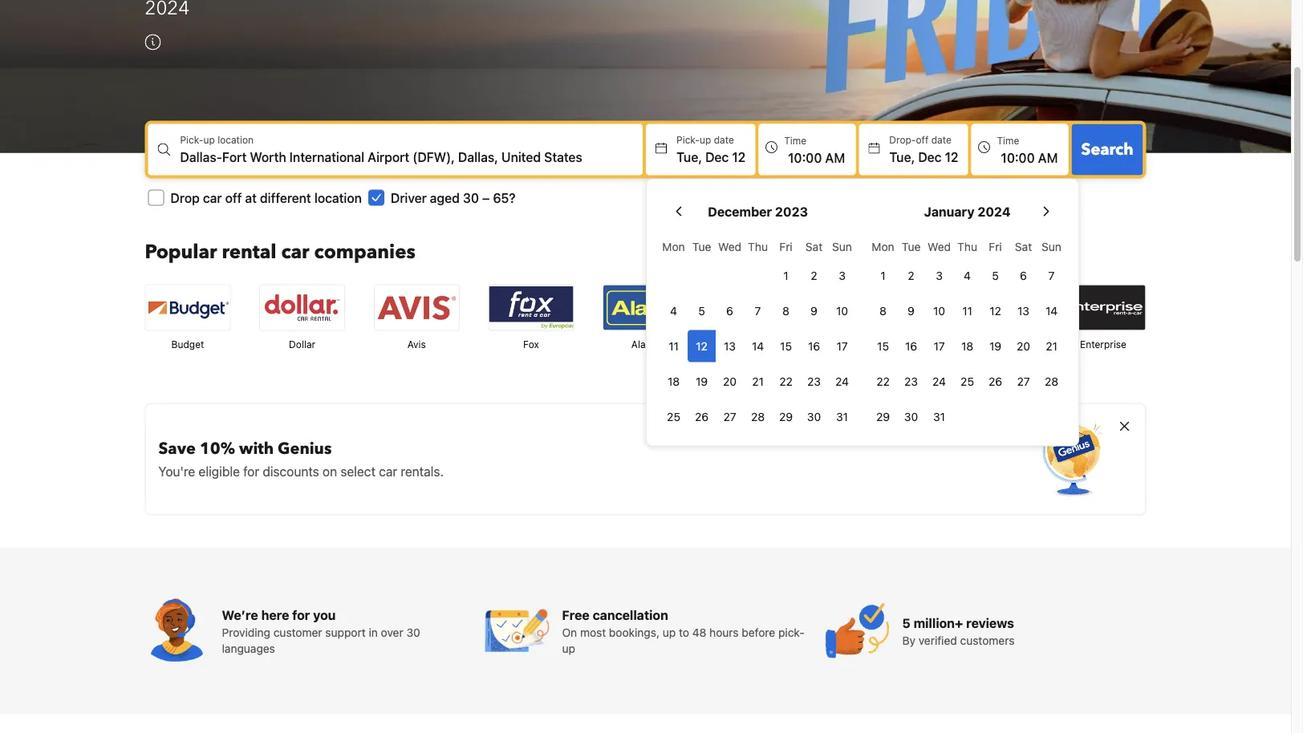 Task type: locate. For each thing, give the bounding box(es) containing it.
16 for 16 january 2024 option
[[905, 339, 917, 352]]

18 left 19 december 2023 option
[[668, 375, 680, 388]]

24 inside checkbox
[[932, 375, 946, 388]]

18
[[961, 339, 973, 352], [668, 375, 680, 388]]

1 vertical spatial car
[[281, 239, 309, 265]]

2 mon from the left
[[872, 240, 894, 253]]

3 for december 2023
[[839, 269, 846, 282]]

january 2024
[[924, 204, 1011, 219]]

6 for 6 january 2024 checkbox
[[1020, 269, 1027, 282]]

31 inside option
[[933, 410, 945, 423]]

13 for 13 option
[[1018, 304, 1030, 317]]

mon up "1 january 2024" option
[[872, 240, 894, 253]]

2 dec from the left
[[918, 149, 942, 164]]

1 8 from the left
[[782, 304, 790, 317]]

13 January 2024 checkbox
[[1009, 295, 1038, 327]]

7 right 6 checkbox at top
[[755, 304, 761, 317]]

30 right over
[[406, 626, 420, 639]]

20 right 19 january 2024 checkbox
[[1017, 339, 1030, 352]]

1 2 from the left
[[811, 269, 817, 282]]

car right rental
[[281, 239, 309, 265]]

1 fri from the left
[[779, 240, 793, 253]]

19 for 19 january 2024 checkbox
[[989, 339, 1002, 352]]

grid
[[660, 231, 856, 433], [869, 231, 1066, 433]]

wed up 3 checkbox on the top right
[[928, 240, 951, 253]]

date
[[714, 134, 734, 145], [931, 134, 951, 145]]

24 for 24 checkbox
[[932, 375, 946, 388]]

1 inside option
[[783, 269, 789, 282]]

2 grid from the left
[[869, 231, 1066, 433]]

28 right the 27 january 2024 checkbox at the right of page
[[1045, 375, 1058, 388]]

car inside the save 10% with genius you're eligible for discounts on select car rentals.
[[379, 464, 397, 479]]

29 left 30 january 2024 checkbox
[[876, 410, 890, 423]]

14 left 15 checkbox
[[752, 339, 764, 352]]

thu for december
[[748, 240, 768, 253]]

2 pick- from the left
[[676, 134, 700, 145]]

1 horizontal spatial 27
[[1017, 375, 1030, 388]]

sat for 2024
[[1015, 240, 1032, 253]]

0 horizontal spatial grid
[[660, 231, 856, 433]]

0 horizontal spatial 26
[[695, 410, 709, 423]]

26 right 25 checkbox
[[989, 375, 1002, 388]]

thu
[[748, 240, 768, 253], [957, 240, 977, 253]]

0 horizontal spatial wed
[[718, 240, 741, 253]]

11
[[962, 304, 972, 317], [669, 339, 679, 352]]

0 horizontal spatial 4
[[670, 304, 677, 317]]

dec inside drop-off date tue, dec 12
[[918, 149, 942, 164]]

1 vertical spatial 13
[[724, 339, 736, 352]]

2 tue, from the left
[[889, 149, 915, 164]]

dec up january
[[918, 149, 942, 164]]

13 December 2023 checkbox
[[716, 330, 744, 362]]

alamo
[[631, 339, 660, 350]]

–
[[482, 190, 490, 205]]

14 right 13 option
[[1046, 304, 1058, 317]]

0 horizontal spatial 6
[[726, 304, 733, 317]]

12 up december
[[732, 149, 746, 164]]

0 vertical spatial 6
[[1020, 269, 1027, 282]]

13 inside checkbox
[[724, 339, 736, 352]]

26 December 2023 checkbox
[[688, 401, 716, 433]]

sixt logo image
[[832, 285, 917, 330]]

1 horizontal spatial 15
[[877, 339, 889, 352]]

25 December 2023 checkbox
[[660, 401, 688, 433]]

3 inside 3 'option'
[[839, 269, 846, 282]]

2 vertical spatial 5
[[902, 615, 911, 631]]

11 right 10 checkbox
[[962, 304, 972, 317]]

1 horizontal spatial thu
[[957, 240, 977, 253]]

27
[[1017, 375, 1030, 388], [723, 410, 736, 423]]

tue, inside drop-off date tue, dec 12
[[889, 149, 915, 164]]

16 right 15 checkbox
[[808, 339, 820, 352]]

25 inside checkbox
[[961, 375, 974, 388]]

26
[[989, 375, 1002, 388], [695, 410, 709, 423]]

24 January 2024 checkbox
[[925, 365, 953, 397]]

thrifty logo image
[[718, 285, 802, 330]]

13 for the 13 december 2023 checkbox
[[724, 339, 736, 352]]

2 23 from the left
[[904, 375, 918, 388]]

1 inside option
[[881, 269, 886, 282]]

28 December 2023 checkbox
[[744, 401, 772, 433]]

19 left 20 december 2023 option
[[696, 375, 708, 388]]

4 for 4 january 2024 option
[[964, 269, 971, 282]]

companies
[[314, 239, 416, 265]]

22 for 22 option
[[876, 375, 890, 388]]

23 for 23 checkbox
[[904, 375, 918, 388]]

29 inside checkbox
[[876, 410, 890, 423]]

mon up 4 december 2023 option
[[662, 240, 685, 253]]

search
[[1081, 138, 1133, 160]]

15 December 2023 checkbox
[[772, 330, 800, 362]]

with
[[239, 438, 274, 460]]

1 9 from the left
[[811, 304, 818, 317]]

Pick-up location field
[[180, 147, 643, 166]]

0 vertical spatial 4
[[964, 269, 971, 282]]

1 pick- from the left
[[180, 134, 203, 145]]

fox
[[523, 339, 539, 350]]

1 horizontal spatial pick-
[[676, 134, 700, 145]]

5 for 5 january 2024 'checkbox'
[[992, 269, 999, 282]]

support
[[325, 626, 366, 639]]

19 inside checkbox
[[989, 339, 1002, 352]]

0 horizontal spatial for
[[243, 464, 259, 479]]

0 horizontal spatial mon tue wed thu
[[662, 240, 768, 253]]

5 up by in the right bottom of the page
[[902, 615, 911, 631]]

2 16 from the left
[[905, 339, 917, 352]]

7
[[1048, 269, 1055, 282], [755, 304, 761, 317]]

dec
[[705, 149, 729, 164], [918, 149, 942, 164]]

1 horizontal spatial for
[[292, 607, 310, 623]]

23 January 2024 checkbox
[[897, 365, 925, 397]]

thrifty
[[745, 339, 775, 350]]

mon tue wed thu up the 2 option
[[872, 240, 977, 253]]

0 horizontal spatial tue
[[692, 240, 711, 253]]

thu down 'december 2023'
[[748, 240, 768, 253]]

22 inside option
[[779, 375, 793, 388]]

0 vertical spatial 25
[[961, 375, 974, 388]]

18 for '18' option
[[961, 339, 973, 352]]

tue, for drop-off date tue, dec 12
[[889, 149, 915, 164]]

for
[[243, 464, 259, 479], [292, 607, 310, 623]]

24 December 2023 checkbox
[[828, 365, 856, 397]]

0 horizontal spatial 5
[[698, 304, 705, 317]]

1 mon from the left
[[662, 240, 685, 253]]

15 January 2024 checkbox
[[869, 330, 897, 362]]

0 horizontal spatial 3
[[839, 269, 846, 282]]

1 vertical spatial location
[[314, 190, 362, 205]]

1 10 from the left
[[836, 304, 848, 317]]

see terms and conditions for more information image
[[145, 34, 161, 50], [145, 34, 161, 50]]

11 left 12 december 2023 checkbox at the right
[[669, 339, 679, 352]]

1 horizontal spatial 26
[[989, 375, 1002, 388]]

8
[[782, 304, 790, 317], [880, 304, 887, 317]]

1 vertical spatial 20
[[723, 375, 737, 388]]

0 horizontal spatial dec
[[705, 149, 729, 164]]

2
[[811, 269, 817, 282], [908, 269, 915, 282]]

17 right "16" checkbox
[[837, 339, 848, 352]]

25 for 25 checkbox
[[961, 375, 974, 388]]

12 right 11 option
[[696, 339, 708, 352]]

2 vertical spatial car
[[379, 464, 397, 479]]

1 vertical spatial 7
[[755, 304, 761, 317]]

sat for 2023
[[806, 240, 823, 253]]

1 29 from the left
[[779, 410, 793, 423]]

january
[[924, 204, 975, 219]]

1 left the 2 option
[[881, 269, 886, 282]]

tue,
[[676, 149, 702, 164], [889, 149, 915, 164]]

5 December 2023 checkbox
[[688, 295, 716, 327]]

1 vertical spatial for
[[292, 607, 310, 623]]

4 December 2023 checkbox
[[660, 295, 688, 327]]

15 right the thrifty
[[780, 339, 792, 352]]

0 horizontal spatial 13
[[724, 339, 736, 352]]

1 horizontal spatial 3
[[936, 269, 943, 282]]

dec up december
[[705, 149, 729, 164]]

30 inside we're here for you providing customer support in over 30 languages
[[406, 626, 420, 639]]

8 left 9 december 2023 "option"
[[782, 304, 790, 317]]

22 December 2023 checkbox
[[772, 365, 800, 397]]

1 vertical spatial 28
[[751, 410, 765, 423]]

16
[[808, 339, 820, 352], [905, 339, 917, 352]]

0 vertical spatial 27
[[1017, 375, 1030, 388]]

5 inside option
[[698, 304, 705, 317]]

14 January 2024 checkbox
[[1038, 295, 1066, 327]]

pick-
[[778, 626, 805, 639]]

1 horizontal spatial dec
[[918, 149, 942, 164]]

driver
[[391, 190, 427, 205]]

1 wed from the left
[[718, 240, 741, 253]]

1 horizontal spatial 2
[[908, 269, 915, 282]]

0 vertical spatial 5
[[992, 269, 999, 282]]

0 horizontal spatial sat
[[806, 240, 823, 253]]

customers
[[960, 634, 1015, 647]]

1 17 from the left
[[837, 339, 848, 352]]

9 right 8 january 2024 checkbox
[[908, 304, 915, 317]]

25 January 2024 checkbox
[[953, 365, 981, 397]]

19 inside option
[[696, 375, 708, 388]]

wed for december
[[718, 240, 741, 253]]

1 horizontal spatial 14
[[1046, 304, 1058, 317]]

4 right 3 checkbox on the top right
[[964, 269, 971, 282]]

7 right 6 january 2024 checkbox
[[1048, 269, 1055, 282]]

up inside pick-up date tue, dec 12
[[700, 134, 711, 145]]

2 8 from the left
[[880, 304, 887, 317]]

2 right 1 option
[[811, 269, 817, 282]]

2 sun from the left
[[1042, 240, 1062, 253]]

2 horizontal spatial car
[[379, 464, 397, 479]]

0 vertical spatial 20
[[1017, 339, 1030, 352]]

sun
[[832, 240, 852, 253], [1042, 240, 1062, 253]]

1 left 2 december 2023 option
[[783, 269, 789, 282]]

9 for 9 december 2023 "option"
[[811, 304, 818, 317]]

2 right "1 january 2024" option
[[908, 269, 915, 282]]

1 horizontal spatial 31
[[933, 410, 945, 423]]

dec inside pick-up date tue, dec 12
[[705, 149, 729, 164]]

1
[[783, 269, 789, 282], [881, 269, 886, 282]]

10 right 9 december 2023 "option"
[[836, 304, 848, 317]]

5 million+ reviews image
[[825, 599, 889, 663]]

17 right 16 january 2024 option
[[934, 339, 945, 352]]

0 horizontal spatial 9
[[811, 304, 818, 317]]

2 1 from the left
[[881, 269, 886, 282]]

1 vertical spatial 27
[[723, 410, 736, 423]]

9 inside "option"
[[811, 304, 818, 317]]

0 horizontal spatial mon
[[662, 240, 685, 253]]

popular rental car companies
[[145, 239, 416, 265]]

tue
[[692, 240, 711, 253], [902, 240, 921, 253]]

tue, for pick-up date tue, dec 12
[[676, 149, 702, 164]]

1 tue from the left
[[692, 240, 711, 253]]

0 vertical spatial 19
[[989, 339, 1002, 352]]

30 right 29 december 2023 checkbox
[[807, 410, 821, 423]]

location right different
[[314, 190, 362, 205]]

21 for 21 december 2023 checkbox
[[752, 375, 764, 388]]

30 inside checkbox
[[904, 410, 918, 423]]

29
[[779, 410, 793, 423], [876, 410, 890, 423]]

31 for 31 january 2024 option
[[933, 410, 945, 423]]

location
[[218, 134, 254, 145], [314, 190, 362, 205]]

1 31 from the left
[[836, 410, 848, 423]]

23 right 22 december 2023 option
[[807, 375, 821, 388]]

off
[[916, 134, 929, 145], [225, 190, 242, 205]]

thu up 4 january 2024 option
[[957, 240, 977, 253]]

1 sat from the left
[[806, 240, 823, 253]]

28 right "27 december 2023" checkbox
[[751, 410, 765, 423]]

2 date from the left
[[931, 134, 951, 145]]

for inside we're here for you providing customer support in over 30 languages
[[292, 607, 310, 623]]

21
[[1046, 339, 1057, 352], [752, 375, 764, 388]]

1 horizontal spatial mon
[[872, 240, 894, 253]]

2 3 from the left
[[936, 269, 943, 282]]

28 for 28 january 2024 option
[[1045, 375, 1058, 388]]

31 right the 30 december 2023 "option"
[[836, 410, 848, 423]]

tue up the 2 option
[[902, 240, 921, 253]]

18 January 2024 checkbox
[[953, 330, 981, 362]]

aged
[[430, 190, 460, 205]]

fri
[[779, 240, 793, 253], [989, 240, 1002, 253]]

0 horizontal spatial location
[[218, 134, 254, 145]]

1 date from the left
[[714, 134, 734, 145]]

reviews
[[966, 615, 1014, 631]]

0 horizontal spatial car
[[203, 190, 222, 205]]

17
[[837, 339, 848, 352], [934, 339, 945, 352]]

date inside pick-up date tue, dec 12
[[714, 134, 734, 145]]

0 horizontal spatial tue,
[[676, 149, 702, 164]]

1 vertical spatial 26
[[695, 410, 709, 423]]

26 left "27 december 2023" checkbox
[[695, 410, 709, 423]]

tue for january
[[902, 240, 921, 253]]

3 right 2 december 2023 option
[[839, 269, 846, 282]]

avis logo image
[[375, 285, 459, 330]]

0 horizontal spatial 7
[[755, 304, 761, 317]]

2 wed from the left
[[928, 240, 951, 253]]

10
[[836, 304, 848, 317], [933, 304, 945, 317]]

0 vertical spatial 28
[[1045, 375, 1058, 388]]

16 left 17 january 2024 option
[[905, 339, 917, 352]]

1 24 from the left
[[835, 375, 849, 388]]

2 15 from the left
[[877, 339, 889, 352]]

16 for "16" checkbox
[[808, 339, 820, 352]]

12 right 11 january 2024 option
[[990, 304, 1001, 317]]

1 horizontal spatial mon tue wed thu
[[872, 240, 977, 253]]

2 sat from the left
[[1015, 240, 1032, 253]]

1 thu from the left
[[748, 240, 768, 253]]

4 inside option
[[964, 269, 971, 282]]

we're
[[222, 607, 258, 623]]

28
[[1045, 375, 1058, 388], [751, 410, 765, 423]]

13 inside option
[[1018, 304, 1030, 317]]

car right select
[[379, 464, 397, 479]]

1 horizontal spatial tue
[[902, 240, 921, 253]]

0 horizontal spatial date
[[714, 134, 734, 145]]

0 vertical spatial car
[[203, 190, 222, 205]]

pick-
[[180, 134, 203, 145], [676, 134, 700, 145]]

31 inside checkbox
[[836, 410, 848, 423]]

11 inside 11 january 2024 option
[[962, 304, 972, 317]]

20 inside 20 january 2024 checkbox
[[1017, 339, 1030, 352]]

14 inside the 14 january 2024 option
[[1046, 304, 1058, 317]]

2 22 from the left
[[876, 375, 890, 388]]

0 horizontal spatial 21
[[752, 375, 764, 388]]

26 inside checkbox
[[989, 375, 1002, 388]]

16 inside checkbox
[[808, 339, 820, 352]]

10 for '10 december 2023' checkbox
[[836, 304, 848, 317]]

4 inside option
[[670, 304, 677, 317]]

date up december
[[714, 134, 734, 145]]

1 horizontal spatial 16
[[905, 339, 917, 352]]

21 December 2023 checkbox
[[744, 365, 772, 397]]

17 for 17 january 2024 option
[[934, 339, 945, 352]]

65?
[[493, 190, 516, 205]]

off inside drop-off date tue, dec 12
[[916, 134, 929, 145]]

5 right 4 december 2023 option
[[698, 304, 705, 317]]

23
[[807, 375, 821, 388], [904, 375, 918, 388]]

24 for 24 checkbox in the right of the page
[[835, 375, 849, 388]]

2 tue from the left
[[902, 240, 921, 253]]

5
[[992, 269, 999, 282], [698, 304, 705, 317], [902, 615, 911, 631]]

date inside drop-off date tue, dec 12
[[931, 134, 951, 145]]

1 vertical spatial 21
[[752, 375, 764, 388]]

30 inside "option"
[[807, 410, 821, 423]]

1 horizontal spatial location
[[314, 190, 362, 205]]

2 fri from the left
[[989, 240, 1002, 253]]

car right drop
[[203, 190, 222, 205]]

14 inside the 14 checkbox
[[752, 339, 764, 352]]

2 for january 2024
[[908, 269, 915, 282]]

car
[[203, 190, 222, 205], [281, 239, 309, 265], [379, 464, 397, 479]]

1 horizontal spatial 8
[[880, 304, 887, 317]]

2 17 from the left
[[934, 339, 945, 352]]

0 horizontal spatial 24
[[835, 375, 849, 388]]

off up january
[[916, 134, 929, 145]]

2 2 from the left
[[908, 269, 915, 282]]

1 1 from the left
[[783, 269, 789, 282]]

sun up 3 'option'
[[832, 240, 852, 253]]

sat up 2 december 2023 option
[[806, 240, 823, 253]]

17 for 17 option
[[837, 339, 848, 352]]

0 horizontal spatial sun
[[832, 240, 852, 253]]

0 vertical spatial for
[[243, 464, 259, 479]]

7 December 2023 checkbox
[[744, 295, 772, 327]]

date right drop-
[[931, 134, 951, 145]]

2 31 from the left
[[933, 410, 945, 423]]

tue, inside pick-up date tue, dec 12
[[676, 149, 702, 164]]

25 inside option
[[667, 410, 680, 423]]

29 for 29 january 2024 checkbox
[[876, 410, 890, 423]]

fox logo image
[[489, 285, 573, 330]]

1 horizontal spatial 21
[[1046, 339, 1057, 352]]

24 inside checkbox
[[835, 375, 849, 388]]

8 left 9 checkbox
[[880, 304, 887, 317]]

18 inside option
[[668, 375, 680, 388]]

31 right 30 january 2024 checkbox
[[933, 410, 945, 423]]

19 left 20 january 2024 checkbox at the top of page
[[989, 339, 1002, 352]]

3 inside 3 checkbox
[[936, 269, 943, 282]]

15
[[780, 339, 792, 352], [877, 339, 889, 352]]

2 thu from the left
[[957, 240, 977, 253]]

13 right 12 december 2023 checkbox at the right
[[724, 339, 736, 352]]

2 10 from the left
[[933, 304, 945, 317]]

1 vertical spatial 5
[[698, 304, 705, 317]]

30
[[463, 190, 479, 205], [807, 410, 821, 423], [904, 410, 918, 423], [406, 626, 420, 639]]

20 right 19 december 2023 option
[[723, 375, 737, 388]]

1 16 from the left
[[808, 339, 820, 352]]

29 inside checkbox
[[779, 410, 793, 423]]

1 horizontal spatial 6
[[1020, 269, 1027, 282]]

1 horizontal spatial 1
[[881, 269, 886, 282]]

1 horizontal spatial 24
[[932, 375, 946, 388]]

12 inside option
[[990, 304, 1001, 317]]

0 horizontal spatial 28
[[751, 410, 765, 423]]

1 3 from the left
[[839, 269, 846, 282]]

16 inside option
[[905, 339, 917, 352]]

22 right 21 december 2023 checkbox
[[779, 375, 793, 388]]

3 for january 2024
[[936, 269, 943, 282]]

wed down december
[[718, 240, 741, 253]]

4 for 4 december 2023 option
[[670, 304, 677, 317]]

2023
[[775, 204, 808, 219]]

11 for 11 january 2024 option
[[962, 304, 972, 317]]

12
[[732, 149, 746, 164], [945, 149, 959, 164], [990, 304, 1001, 317], [696, 339, 708, 352]]

12 inside drop-off date tue, dec 12
[[945, 149, 959, 164]]

0 horizontal spatial 14
[[752, 339, 764, 352]]

sun for 2024
[[1042, 240, 1062, 253]]

2 for december 2023
[[811, 269, 817, 282]]

27 left 28 checkbox
[[723, 410, 736, 423]]

23 right 22 option
[[904, 375, 918, 388]]

1 vertical spatial off
[[225, 190, 242, 205]]

1 horizontal spatial 17
[[934, 339, 945, 352]]

0 vertical spatial 11
[[962, 304, 972, 317]]

0 horizontal spatial 17
[[837, 339, 848, 352]]

18 inside option
[[961, 339, 973, 352]]

1 horizontal spatial 29
[[876, 410, 890, 423]]

1 vertical spatial 6
[[726, 304, 733, 317]]

28 inside 28 january 2024 option
[[1045, 375, 1058, 388]]

providing
[[222, 626, 270, 639]]

3 right the 2 option
[[936, 269, 943, 282]]

0 vertical spatial off
[[916, 134, 929, 145]]

1 horizontal spatial date
[[931, 134, 951, 145]]

1 horizontal spatial sat
[[1015, 240, 1032, 253]]

dollar
[[289, 339, 315, 350]]

1 horizontal spatial sun
[[1042, 240, 1062, 253]]

13 right '12 january 2024' option
[[1018, 304, 1030, 317]]

1 horizontal spatial off
[[916, 134, 929, 145]]

10 for 10 checkbox
[[933, 304, 945, 317]]

1 grid from the left
[[660, 231, 856, 433]]

select
[[340, 464, 376, 479]]

12 cell
[[688, 327, 716, 362]]

0 horizontal spatial 10
[[836, 304, 848, 317]]

0 horizontal spatial 2
[[811, 269, 817, 282]]

1 22 from the left
[[779, 375, 793, 388]]

21 inside 21 december 2023 checkbox
[[752, 375, 764, 388]]

5 right 4 january 2024 option
[[992, 269, 999, 282]]

1 horizontal spatial wed
[[928, 240, 951, 253]]

20 for 20 january 2024 checkbox at the top of page
[[1017, 339, 1030, 352]]

20
[[1017, 339, 1030, 352], [723, 375, 737, 388]]

for down with
[[243, 464, 259, 479]]

1 horizontal spatial 22
[[876, 375, 890, 388]]

1 vertical spatial 19
[[696, 375, 708, 388]]

1 tue, from the left
[[676, 149, 702, 164]]

budget logo image
[[146, 285, 230, 330]]

3
[[839, 269, 846, 282], [936, 269, 943, 282]]

0 horizontal spatial 19
[[696, 375, 708, 388]]

26 inside option
[[695, 410, 709, 423]]

18 left hertz
[[961, 339, 973, 352]]

30 left 31 january 2024 option
[[904, 410, 918, 423]]

5 for 5 december 2023 option
[[698, 304, 705, 317]]

26 for 26 january 2024 checkbox at the right
[[989, 375, 1002, 388]]

4
[[964, 269, 971, 282], [670, 304, 677, 317]]

1 horizontal spatial tue,
[[889, 149, 915, 164]]

fri for 2024
[[989, 240, 1002, 253]]

sat
[[806, 240, 823, 253], [1015, 240, 1032, 253]]

1 horizontal spatial car
[[281, 239, 309, 265]]

27 for "27 december 2023" checkbox
[[723, 410, 736, 423]]

2 horizontal spatial 5
[[992, 269, 999, 282]]

grid for january
[[869, 231, 1066, 433]]

0 horizontal spatial 31
[[836, 410, 848, 423]]

1 sun from the left
[[832, 240, 852, 253]]

location up at
[[218, 134, 254, 145]]

sun up 7 option
[[1042, 240, 1062, 253]]

10 left 11 january 2024 option
[[933, 304, 945, 317]]

tue down december
[[692, 240, 711, 253]]

1 horizontal spatial 9
[[908, 304, 915, 317]]

mon tue wed thu down december
[[662, 240, 768, 253]]

2 9 from the left
[[908, 304, 915, 317]]

12 up january
[[945, 149, 959, 164]]

alamo logo image
[[603, 285, 688, 330]]

rental
[[222, 239, 276, 265]]

21 right 20 december 2023 option
[[752, 375, 764, 388]]

1 horizontal spatial 10
[[933, 304, 945, 317]]

date for drop-off date tue, dec 12
[[931, 134, 951, 145]]

1 horizontal spatial 23
[[904, 375, 918, 388]]

15 left 16 january 2024 option
[[877, 339, 889, 352]]

29 right 28 checkbox
[[779, 410, 793, 423]]

14 December 2023 checkbox
[[744, 330, 772, 362]]

8 December 2023 checkbox
[[772, 295, 800, 327]]

up
[[203, 134, 215, 145], [700, 134, 711, 145], [663, 626, 676, 639], [562, 642, 575, 655]]

28 inside 28 checkbox
[[751, 410, 765, 423]]

1 dec from the left
[[705, 149, 729, 164]]

8 for 8 december 2023 checkbox
[[782, 304, 790, 317]]

4 left 5 december 2023 option
[[670, 304, 677, 317]]

2 mon tue wed thu from the left
[[872, 240, 977, 253]]

25 right 24 checkbox
[[961, 375, 974, 388]]

31 December 2023 checkbox
[[828, 401, 856, 433]]

for up customer
[[292, 607, 310, 623]]

31
[[836, 410, 848, 423], [933, 410, 945, 423]]

19 December 2023 checkbox
[[688, 365, 716, 397]]

1 mon tue wed thu from the left
[[662, 240, 768, 253]]

customer
[[273, 626, 322, 639]]

14 for the 14 january 2024 option
[[1046, 304, 1058, 317]]

2 29 from the left
[[876, 410, 890, 423]]

48
[[692, 626, 706, 639]]

20 January 2024 checkbox
[[1009, 330, 1038, 362]]

fri up 5 january 2024 'checkbox'
[[989, 240, 1002, 253]]

21 inside 21 january 2024 option
[[1046, 339, 1057, 352]]

24
[[835, 375, 849, 388], [932, 375, 946, 388]]

6 January 2024 checkbox
[[1009, 259, 1038, 292]]

9 right 8 december 2023 checkbox
[[811, 304, 818, 317]]

mon
[[662, 240, 685, 253], [872, 240, 894, 253]]

27 left 28 january 2024 option
[[1017, 375, 1030, 388]]

29 December 2023 checkbox
[[772, 401, 800, 433]]

23 inside checkbox
[[807, 375, 821, 388]]

0 horizontal spatial 18
[[668, 375, 680, 388]]

2 24 from the left
[[932, 375, 946, 388]]

1 January 2024 checkbox
[[869, 259, 897, 292]]

off left at
[[225, 190, 242, 205]]

9 inside checkbox
[[908, 304, 915, 317]]

tue for december
[[692, 240, 711, 253]]

1 23 from the left
[[807, 375, 821, 388]]

21 right 20 january 2024 checkbox at the top of page
[[1046, 339, 1057, 352]]

0 horizontal spatial 25
[[667, 410, 680, 423]]

mon tue wed thu
[[662, 240, 768, 253], [872, 240, 977, 253]]

23 inside checkbox
[[904, 375, 918, 388]]

25 left 26 option
[[667, 410, 680, 423]]

sat up 6 january 2024 checkbox
[[1015, 240, 1032, 253]]

popular
[[145, 239, 217, 265]]

22 inside option
[[876, 375, 890, 388]]

10 January 2024 checkbox
[[925, 295, 953, 327]]

dec for pick-up date tue, dec 12
[[705, 149, 729, 164]]

20 inside 20 december 2023 option
[[723, 375, 737, 388]]

0 vertical spatial 14
[[1046, 304, 1058, 317]]

22 left 23 checkbox
[[876, 375, 890, 388]]

wed
[[718, 240, 741, 253], [928, 240, 951, 253]]

0 horizontal spatial 22
[[779, 375, 793, 388]]

pick- inside pick-up date tue, dec 12
[[676, 134, 700, 145]]

21 for 21 january 2024 option
[[1046, 339, 1057, 352]]

11 inside 11 option
[[669, 339, 679, 352]]

21 January 2024 checkbox
[[1038, 330, 1066, 362]]

0 horizontal spatial off
[[225, 190, 242, 205]]

5 inside 'checkbox'
[[992, 269, 999, 282]]

fri up 1 option
[[779, 240, 793, 253]]



Task type: describe. For each thing, give the bounding box(es) containing it.
avis
[[407, 339, 426, 350]]

12 December 2023 checkbox
[[688, 330, 716, 362]]

31 January 2024 checkbox
[[925, 401, 953, 433]]

you're
[[158, 464, 195, 479]]

14 for the 14 checkbox
[[752, 339, 764, 352]]

most
[[580, 626, 606, 639]]

to
[[679, 626, 689, 639]]

2024
[[978, 204, 1011, 219]]

sun for 2023
[[832, 240, 852, 253]]

17 December 2023 checkbox
[[828, 330, 856, 362]]

over
[[381, 626, 403, 639]]

fri for 2023
[[779, 240, 793, 253]]

12 inside checkbox
[[696, 339, 708, 352]]

29 January 2024 checkbox
[[869, 401, 897, 433]]

pick- for pick-up location
[[180, 134, 203, 145]]

6 for 6 checkbox at top
[[726, 304, 733, 317]]

free cancellation on most bookings, up to 48 hours before pick- up
[[562, 607, 805, 655]]

drop
[[171, 190, 200, 205]]

hours
[[709, 626, 739, 639]]

26 for 26 option
[[695, 410, 709, 423]]

10 December 2023 checkbox
[[828, 295, 856, 327]]

you
[[313, 607, 336, 623]]

grid for december
[[660, 231, 856, 433]]

1 for december
[[783, 269, 789, 282]]

genius
[[278, 438, 332, 460]]

pick-up date tue, dec 12
[[676, 134, 746, 164]]

3 December 2023 checkbox
[[828, 259, 856, 292]]

5 January 2024 checkbox
[[981, 259, 1009, 292]]

dec for drop-off date tue, dec 12
[[918, 149, 942, 164]]

9 for 9 checkbox
[[908, 304, 915, 317]]

before
[[742, 626, 775, 639]]

rentals.
[[401, 464, 444, 479]]

search button
[[1072, 124, 1143, 175]]

1 December 2023 checkbox
[[772, 259, 800, 292]]

12 January 2024 checkbox
[[981, 295, 1009, 327]]

save 10% with genius you're eligible for discounts on select car rentals.
[[158, 438, 444, 479]]

for inside the save 10% with genius you're eligible for discounts on select car rentals.
[[243, 464, 259, 479]]

26 January 2024 checkbox
[[981, 365, 1009, 397]]

23 December 2023 checkbox
[[800, 365, 828, 397]]

9 January 2024 checkbox
[[897, 295, 925, 327]]

25 for the "25 december 2023" option
[[667, 410, 680, 423]]

20 for 20 december 2023 option
[[723, 375, 737, 388]]

19 January 2024 checkbox
[[981, 330, 1009, 362]]

27 for the 27 january 2024 checkbox at the right of page
[[1017, 375, 1030, 388]]

11 January 2024 checkbox
[[953, 295, 981, 327]]

pick- for pick-up date tue, dec 12
[[676, 134, 700, 145]]

million+
[[914, 615, 963, 631]]

mon tue wed thu for december
[[662, 240, 768, 253]]

eligible
[[199, 464, 240, 479]]

18 for 18 option
[[668, 375, 680, 388]]

mon for december
[[662, 240, 685, 253]]

driver aged 30 – 65?
[[391, 190, 516, 205]]

budget
[[171, 339, 204, 350]]

mon tue wed thu for january
[[872, 240, 977, 253]]

hertz logo image
[[947, 285, 1031, 330]]

7 January 2024 checkbox
[[1038, 259, 1066, 292]]

we're here for you image
[[145, 599, 209, 663]]

date for pick-up date tue, dec 12
[[714, 134, 734, 145]]

enterprise logo image
[[1061, 285, 1145, 330]]

in
[[369, 626, 378, 639]]

verified
[[919, 634, 957, 647]]

12 inside pick-up date tue, dec 12
[[732, 149, 746, 164]]

0 vertical spatial location
[[218, 134, 254, 145]]

thu for january
[[957, 240, 977, 253]]

drop-
[[889, 134, 916, 145]]

20 December 2023 checkbox
[[716, 365, 744, 397]]

cancellation
[[593, 607, 668, 623]]

16 December 2023 checkbox
[[800, 330, 828, 362]]

drop-off date tue, dec 12
[[889, 134, 959, 164]]

3 January 2024 checkbox
[[925, 259, 953, 292]]

9 December 2023 checkbox
[[800, 295, 828, 327]]

1 horizontal spatial 7
[[1048, 269, 1055, 282]]

enterprise
[[1080, 339, 1127, 350]]

sixt
[[866, 339, 883, 350]]

11 December 2023 checkbox
[[660, 330, 688, 362]]

16 January 2024 checkbox
[[897, 330, 925, 362]]

pick-up location
[[180, 134, 254, 145]]

mon for january
[[872, 240, 894, 253]]

10%
[[200, 438, 235, 460]]

here
[[261, 607, 289, 623]]

december 2023
[[708, 204, 808, 219]]

30 January 2024 checkbox
[[897, 401, 925, 433]]

dollar logo image
[[260, 285, 344, 330]]

27 January 2024 checkbox
[[1009, 365, 1038, 397]]

18 December 2023 checkbox
[[660, 365, 688, 397]]

11 for 11 option
[[669, 339, 679, 352]]

2 December 2023 checkbox
[[800, 259, 828, 292]]

we're here for you providing customer support in over 30 languages
[[222, 607, 420, 655]]

8 for 8 january 2024 checkbox
[[880, 304, 887, 317]]

5 inside 5 million+ reviews by verified customers
[[902, 615, 911, 631]]

1 for january
[[881, 269, 886, 282]]

22 for 22 december 2023 option
[[779, 375, 793, 388]]

free cancellation image
[[485, 599, 549, 663]]

languages
[[222, 642, 275, 655]]

by
[[902, 634, 916, 647]]

on
[[323, 464, 337, 479]]

bookings,
[[609, 626, 660, 639]]

31 for 31 checkbox
[[836, 410, 848, 423]]

hertz
[[976, 339, 1001, 350]]

5 million+ reviews by verified customers
[[902, 615, 1015, 647]]

at
[[245, 190, 257, 205]]

23 for 23 checkbox
[[807, 375, 821, 388]]

december
[[708, 204, 772, 219]]

22 January 2024 checkbox
[[869, 365, 897, 397]]

wed for january
[[928, 240, 951, 253]]

27 December 2023 checkbox
[[716, 401, 744, 433]]

discounts
[[263, 464, 319, 479]]

different
[[260, 190, 311, 205]]

drop car off at different location
[[171, 190, 362, 205]]

30 December 2023 checkbox
[[800, 401, 828, 433]]

4 January 2024 checkbox
[[953, 259, 981, 292]]

free
[[562, 607, 590, 623]]

1 15 from the left
[[780, 339, 792, 352]]

save
[[158, 438, 196, 460]]

17 January 2024 checkbox
[[925, 330, 953, 362]]

30 left –
[[463, 190, 479, 205]]

29 for 29 december 2023 checkbox
[[779, 410, 793, 423]]

8 January 2024 checkbox
[[869, 295, 897, 327]]

28 for 28 checkbox
[[751, 410, 765, 423]]

6 December 2023 checkbox
[[716, 295, 744, 327]]

on
[[562, 626, 577, 639]]

28 January 2024 checkbox
[[1038, 365, 1066, 397]]

2 January 2024 checkbox
[[897, 259, 925, 292]]

19 for 19 december 2023 option
[[696, 375, 708, 388]]



Task type: vqa. For each thing, say whether or not it's contained in the screenshot.


